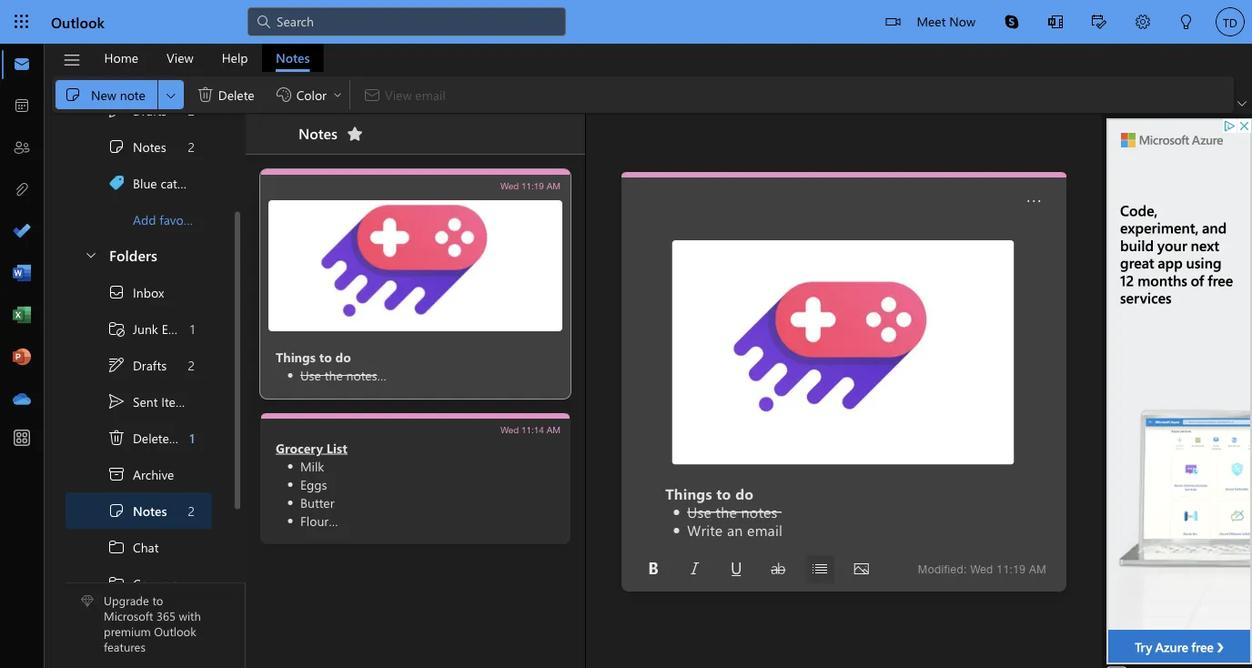 Task type: vqa. For each thing, say whether or not it's contained in the screenshot.
Select a conversation image
no



Task type: describe. For each thing, give the bounding box(es) containing it.
home
[[104, 49, 138, 66]]


[[62, 51, 81, 70]]

the for things to do use the notes write an email
[[716, 502, 738, 521]]

1  tree item from the top
[[66, 92, 212, 129]]

 delete
[[197, 86, 255, 104]]

 button
[[1020, 187, 1049, 216]]

do for things to do use the notes write an email
[[736, 483, 754, 503]]

notes heading
[[275, 114, 370, 154]]

more apps image
[[13, 430, 31, 448]]

 for 1st  tree item from the top of the 'application' containing outlook
[[107, 138, 126, 156]]

add favorite
[[133, 211, 202, 228]]

tree inside 'application'
[[66, 275, 212, 639]]

 for  chat
[[107, 539, 126, 557]]

2  tree item from the top
[[66, 347, 212, 384]]

notes for things to do use the notes write an email
[[742, 502, 778, 521]]

list
[[327, 439, 347, 456]]

 tree item
[[66, 165, 212, 202]]

 button
[[991, 0, 1034, 44]]

items for 
[[180, 430, 211, 447]]

inbox
[[133, 284, 164, 301]]

notes 
[[299, 123, 364, 143]]

this note contains one image. open note starting with: things to do last edited: wed 11:19 am. tree item
[[260, 169, 571, 399]]

files image
[[13, 181, 31, 199]]

 tree item
[[66, 275, 212, 311]]

archive
[[133, 466, 174, 483]]

 button
[[1165, 0, 1209, 46]]

onedrive image
[[13, 391, 31, 409]]

1 inside  junk email 1
[[190, 321, 195, 338]]


[[107, 320, 126, 338]]

:
[[964, 563, 968, 576]]

 button
[[848, 555, 877, 584]]


[[107, 466, 126, 484]]

 button
[[806, 555, 835, 584]]

mail image
[[13, 56, 31, 74]]

to for things to do use the notes write an email
[[717, 483, 732, 503]]

4 2 from the top
[[188, 503, 195, 520]]

 button
[[54, 45, 90, 76]]

category
[[161, 175, 210, 192]]


[[255, 13, 273, 31]]


[[1238, 99, 1247, 108]]

blue
[[133, 175, 157, 192]]

use for things to do use the notes
[[300, 366, 321, 383]]

3 2 from the top
[[188, 357, 195, 374]]

 for 2nd  tree item from the bottom
[[107, 102, 126, 120]]

 for  button
[[84, 248, 98, 262]]

edit group
[[56, 76, 346, 113]]


[[107, 393, 126, 411]]

add favorite tree item
[[66, 202, 212, 238]]

milk
[[300, 458, 324, 474]]


[[855, 562, 869, 576]]

wed 11:14 am grocery list milk eggs butter flour
[[276, 424, 561, 529]]

1  notes from the top
[[107, 138, 166, 156]]

to do image
[[13, 223, 31, 241]]

write
[[688, 520, 723, 539]]

wed for wed 11:19 am
[[501, 180, 519, 191]]

Search for email, meetings, files and more. field
[[275, 12, 555, 30]]

home button
[[91, 44, 152, 72]]

grocery
[[276, 439, 323, 456]]

 inside "edit" group
[[64, 86, 82, 104]]

outlook inside banner
[[51, 12, 105, 31]]

 drafts for first  tree item from the bottom
[[107, 356, 167, 375]]


[[275, 86, 293, 104]]

 tree item
[[66, 420, 212, 457]]

things to do use the notes
[[276, 348, 377, 383]]

am inside edit note starting with things to do main content
[[1030, 563, 1047, 576]]


[[107, 284, 126, 302]]

 button
[[1034, 0, 1078, 46]]

color
[[297, 86, 327, 103]]


[[1049, 15, 1063, 29]]


[[886, 15, 901, 29]]

 button
[[75, 238, 106, 272]]

am for wed 11:14 am grocery list milk eggs butter flour
[[547, 424, 561, 435]]

 button
[[639, 555, 668, 584]]

email
[[162, 321, 192, 338]]

drafts for 2nd  tree item from the bottom
[[133, 102, 167, 119]]


[[1005, 15, 1020, 29]]

left-rail-appbar navigation
[[4, 44, 40, 421]]


[[730, 562, 744, 576]]

 button
[[1235, 95, 1251, 113]]

 blue category
[[107, 174, 210, 193]]

sent
[[133, 394, 158, 410]]

 for  delete
[[197, 86, 215, 104]]


[[1027, 194, 1042, 209]]

 button
[[681, 555, 710, 584]]

 for 
[[107, 575, 126, 593]]


[[1180, 15, 1195, 29]]

wed 11:19 am
[[501, 180, 561, 191]]

1  tree item from the top
[[66, 129, 212, 165]]

calendar image
[[13, 97, 31, 116]]


[[1093, 15, 1107, 29]]

drafts for first  tree item from the bottom
[[133, 357, 167, 374]]

 for first  tree item from the bottom
[[107, 356, 126, 375]]

1 2 from the top
[[188, 102, 195, 119]]

2 2 from the top
[[188, 139, 195, 155]]

now
[[950, 12, 976, 29]]

outlook inside upgrade to microsoft 365 with premium outlook features
[[154, 623, 196, 639]]

image from laptop,  image. image
[[672, 240, 1015, 465]]

tab list inside 'application'
[[90, 44, 324, 72]]


[[771, 562, 786, 576]]

am for wed 11:19 am
[[547, 180, 561, 191]]

td image
[[1216, 7, 1246, 36]]

 inbox
[[107, 284, 164, 302]]

1  tree item from the top
[[66, 529, 212, 566]]

 junk email 1
[[107, 320, 195, 338]]

notes button
[[262, 44, 324, 72]]

meet now
[[917, 12, 976, 29]]


[[346, 125, 364, 143]]

2  tree item from the top
[[66, 493, 212, 529]]

 deleted items
[[107, 429, 211, 448]]

excel image
[[13, 307, 31, 325]]

styles toolbar toolbar
[[633, 555, 883, 584]]

deleted
[[133, 430, 177, 447]]


[[688, 562, 702, 576]]

 tree item
[[66, 457, 212, 493]]

 button
[[764, 555, 793, 584]]

 button
[[1122, 0, 1165, 46]]

favorite
[[160, 211, 202, 228]]



Task type: locate. For each thing, give the bounding box(es) containing it.
 drafts down  tree item
[[107, 356, 167, 375]]

1 vertical spatial wed
[[501, 424, 519, 435]]

1 horizontal spatial 
[[197, 86, 215, 104]]

 tree item
[[66, 311, 212, 347]]

do for things to do use the notes
[[336, 348, 351, 365]]


[[107, 174, 126, 193]]

use inside things to do use the notes write an email
[[688, 502, 712, 521]]


[[107, 539, 126, 557], [107, 575, 126, 593]]

butter
[[300, 494, 335, 511]]

1 vertical spatial outlook
[[154, 623, 196, 639]]

premium
[[104, 623, 151, 639]]

outlook up 
[[51, 12, 105, 31]]

2 1 from the top
[[190, 430, 195, 447]]

use for things to do use the notes write an email
[[688, 502, 712, 521]]

0 vertical spatial the
[[325, 366, 343, 383]]

things for things to do use the notes write an email
[[666, 483, 713, 503]]

eggs
[[300, 476, 327, 493]]

flour
[[300, 512, 329, 529]]

people image
[[13, 139, 31, 158]]

0 horizontal spatial notes
[[346, 366, 377, 383]]

1 vertical spatial  tree item
[[66, 347, 212, 384]]

 tree item up upgrade
[[66, 529, 212, 566]]

drafts up  sent items
[[133, 357, 167, 374]]

to inside upgrade to microsoft 365 with premium outlook features
[[152, 593, 163, 609]]

1 horizontal spatial 
[[164, 88, 178, 102]]

2 down  tree item
[[188, 503, 195, 520]]

0 vertical spatial drafts
[[133, 102, 167, 119]]

 up the microsoft
[[107, 575, 126, 593]]

items right sent
[[161, 394, 192, 410]]

items inside  sent items
[[161, 394, 192, 410]]

0 vertical spatial 
[[64, 86, 82, 104]]

notes
[[276, 49, 310, 66], [299, 123, 338, 143], [133, 139, 166, 155], [133, 503, 167, 520]]

11:19 inside edit note starting with things to do main content
[[997, 563, 1026, 576]]

2 drafts from the top
[[133, 357, 167, 374]]

1 horizontal spatial 11:19
[[997, 563, 1026, 576]]

items inside  deleted items
[[180, 430, 211, 447]]

11:19 inside tree item
[[522, 180, 544, 191]]

upgrade to microsoft 365 with premium outlook features
[[104, 593, 201, 655]]

 notes up the  tree item
[[107, 138, 166, 156]]

 left the chat
[[107, 539, 126, 557]]

0 vertical spatial outlook
[[51, 12, 105, 31]]

the for things to do use the notes
[[325, 366, 343, 383]]

outlook
[[51, 12, 105, 31], [154, 623, 196, 639]]

modified
[[919, 563, 964, 576]]

1 horizontal spatial to
[[319, 348, 332, 365]]

am inside wed 11:14 am grocery list milk eggs butter flour
[[547, 424, 561, 435]]

0 vertical spatial things
[[276, 348, 316, 365]]

1 horizontal spatial use
[[688, 502, 712, 521]]

 left delete
[[197, 86, 215, 104]]

drafts
[[133, 102, 167, 119], [133, 357, 167, 374]]

 sent items
[[107, 393, 192, 411]]

2
[[188, 102, 195, 119], [188, 139, 195, 155], [188, 357, 195, 374], [188, 503, 195, 520]]

2 vertical spatial wed
[[971, 563, 994, 576]]

2 vertical spatial am
[[1030, 563, 1047, 576]]

application containing outlook
[[0, 0, 1253, 668]]

 down view button
[[164, 88, 178, 102]]

0 vertical spatial 
[[197, 86, 215, 104]]

the inside things to do use the notes write an email
[[716, 502, 738, 521]]

2  drafts from the top
[[107, 356, 167, 375]]

 inside popup button
[[164, 88, 178, 102]]

use inside things to do use the notes
[[300, 366, 321, 383]]

1 horizontal spatial do
[[736, 483, 754, 503]]

 button
[[158, 80, 184, 109]]

1 horizontal spatial notes
[[742, 502, 778, 521]]

the inside things to do use the notes
[[325, 366, 343, 383]]

0 vertical spatial  tree item
[[66, 129, 212, 165]]

 for  popup button
[[164, 88, 178, 102]]

 search field
[[248, 0, 566, 41]]

 inside tree
[[107, 502, 126, 520]]

things
[[276, 348, 316, 365], [666, 483, 713, 503]]

items for 
[[161, 394, 192, 410]]

notes for things to do use the notes
[[346, 366, 377, 383]]

 drafts inside tree
[[107, 356, 167, 375]]

microsoft
[[104, 608, 153, 624]]

add
[[133, 211, 156, 228]]

 tree item
[[66, 129, 212, 165], [66, 493, 212, 529]]


[[197, 86, 215, 104], [107, 429, 126, 448]]

0 horizontal spatial 11:19
[[522, 180, 544, 191]]

notes inside things to do use the notes write an email
[[742, 502, 778, 521]]

 tree item down home button
[[66, 92, 212, 129]]

open note starting with: grocery list last edited: wed 11:14 am. tree item
[[260, 413, 571, 544]]

outlook right premium
[[154, 623, 196, 639]]

0 horizontal spatial 
[[84, 248, 98, 262]]

powerpoint image
[[13, 349, 31, 367]]

1 vertical spatial to
[[717, 483, 732, 503]]

0 horizontal spatial 
[[107, 429, 126, 448]]

things to do use the notes write an email
[[666, 483, 783, 539]]

0 horizontal spatial do
[[336, 348, 351, 365]]

use left an
[[688, 502, 712, 521]]

1 vertical spatial use
[[688, 502, 712, 521]]

0 horizontal spatial use
[[300, 366, 321, 383]]

help
[[222, 49, 248, 66]]

 for  deleted items
[[107, 429, 126, 448]]

1 right junk
[[190, 321, 195, 338]]

 for 2nd  tree item from the top of the 'application' containing outlook
[[107, 502, 126, 520]]

with
[[179, 608, 201, 624]]

1 horizontal spatial things
[[666, 483, 713, 503]]

notes inside things to do use the notes
[[346, 366, 377, 383]]

 down the ''
[[107, 429, 126, 448]]

 drafts down home button
[[107, 102, 167, 120]]

 down 
[[107, 356, 126, 375]]

1 vertical spatial am
[[547, 424, 561, 435]]

tree containing 
[[66, 275, 212, 639]]

0 vertical spatial 1
[[190, 321, 195, 338]]

2 vertical spatial 
[[107, 502, 126, 520]]

notes right write
[[742, 502, 778, 521]]

the up list
[[325, 366, 343, 383]]

 tree item
[[66, 384, 212, 420]]

wed inside edit note starting with things to do main content
[[971, 563, 994, 576]]

an
[[727, 520, 743, 539]]

notes up list
[[346, 366, 377, 383]]

1 vertical spatial  notes
[[107, 502, 167, 520]]

 down home button
[[107, 102, 126, 120]]

chat
[[133, 539, 159, 556]]

1 vertical spatial notes
[[742, 502, 778, 521]]


[[107, 102, 126, 120], [107, 356, 126, 375]]

word image
[[13, 265, 31, 283]]

0 vertical spatial wed
[[501, 180, 519, 191]]

items right the deleted
[[180, 430, 211, 447]]

email
[[748, 520, 783, 539]]

1 vertical spatial items
[[180, 430, 211, 447]]

1 right the deleted
[[190, 430, 195, 447]]

tab list
[[90, 44, 324, 72]]

tab list containing home
[[90, 44, 324, 72]]

2 vertical spatial to
[[152, 593, 163, 609]]

 inside  color 
[[332, 89, 343, 100]]

2 down email
[[188, 357, 195, 374]]

upgrade
[[104, 593, 149, 609]]

 chat
[[107, 539, 159, 557]]

things inside things to do use the notes write an email
[[666, 483, 713, 503]]

 notes inside tree
[[107, 502, 167, 520]]

 notes down  tree item
[[107, 502, 167, 520]]

0 vertical spatial notes
[[346, 366, 377, 383]]

1 horizontal spatial the
[[716, 502, 738, 521]]

2  from the top
[[107, 356, 126, 375]]

delete
[[218, 86, 255, 103]]

2 right  popup button
[[188, 102, 195, 119]]

 left folders
[[84, 248, 98, 262]]

tree
[[66, 275, 212, 639]]

 new note
[[64, 86, 146, 104]]

 tree item
[[66, 529, 212, 566], [66, 566, 212, 602]]

1  drafts from the top
[[107, 102, 167, 120]]

1 vertical spatial 
[[107, 356, 126, 375]]

0 horizontal spatial to
[[152, 593, 163, 609]]


[[64, 86, 82, 104], [107, 138, 126, 156], [107, 502, 126, 520]]

to inside things to do use the notes
[[319, 348, 332, 365]]


[[1136, 15, 1151, 29]]

2 up 'category'
[[188, 139, 195, 155]]

1 vertical spatial 
[[107, 138, 126, 156]]

1 vertical spatial the
[[716, 502, 738, 521]]

1 vertical spatial 1
[[190, 430, 195, 447]]

 button
[[1078, 0, 1122, 46]]

2  notes from the top
[[107, 502, 167, 520]]

Editing note text field
[[666, 483, 1022, 546]]

folders
[[109, 245, 157, 265]]

to for things to do use the notes
[[319, 348, 332, 365]]

features
[[104, 639, 146, 655]]

notes up 
[[276, 49, 310, 66]]


[[813, 562, 828, 576]]

 tree item up blue
[[66, 129, 212, 165]]

outlook link
[[51, 0, 105, 44]]

 inside tree
[[107, 356, 126, 375]]

junk
[[133, 321, 158, 338]]

0 vertical spatial use
[[300, 366, 321, 383]]

2 horizontal spatial 
[[332, 89, 343, 100]]

0 vertical spatial  tree item
[[66, 92, 212, 129]]

notes left  'button'
[[299, 123, 338, 143]]

things for things to do use the notes
[[276, 348, 316, 365]]

0 vertical spatial do
[[336, 348, 351, 365]]

1 vertical spatial drafts
[[133, 357, 167, 374]]

 color 
[[275, 86, 343, 104]]

wed inside wed 11:14 am grocery list milk eggs butter flour
[[501, 424, 519, 435]]

11:14
[[522, 424, 544, 435]]

2  tree item from the top
[[66, 566, 212, 602]]

drafts inside tree
[[133, 357, 167, 374]]

new
[[91, 86, 116, 103]]

 button
[[722, 555, 751, 584]]

to inside things to do use the notes write an email
[[717, 483, 732, 503]]

1 1 from the top
[[190, 321, 195, 338]]

things inside things to do use the notes
[[276, 348, 316, 365]]

0 vertical spatial 11:19
[[522, 180, 544, 191]]

2  from the top
[[107, 575, 126, 593]]

modified : wed 11:19 am
[[919, 563, 1047, 576]]

application
[[0, 0, 1253, 668]]

help button
[[208, 44, 262, 72]]

 button
[[340, 119, 370, 148]]

do inside things to do use the notes write an email
[[736, 483, 754, 503]]

am
[[547, 180, 561, 191], [547, 424, 561, 435], [1030, 563, 1047, 576]]

1 inside  tree item
[[190, 430, 195, 447]]

 drafts for 2nd  tree item from the bottom
[[107, 102, 167, 120]]

outlook banner
[[0, 0, 1253, 46]]

0 vertical spatial 
[[107, 102, 126, 120]]

 tree item up the microsoft
[[66, 566, 212, 602]]

to for upgrade to microsoft 365 with premium outlook features
[[152, 593, 163, 609]]

notes down archive
[[133, 503, 167, 520]]

folders tree item
[[66, 238, 212, 275]]

use
[[300, 366, 321, 383], [688, 502, 712, 521]]

1 vertical spatial  drafts
[[107, 356, 167, 375]]

1 vertical spatial  tree item
[[66, 493, 212, 529]]

view button
[[153, 44, 207, 72]]

 archive
[[107, 466, 174, 484]]

the left email
[[716, 502, 738, 521]]

wed for wed 11:14 am grocery list milk eggs butter flour
[[501, 424, 519, 435]]

 right color
[[332, 89, 343, 100]]

 inside tree item
[[107, 429, 126, 448]]

1 horizontal spatial outlook
[[154, 623, 196, 639]]

0 vertical spatial to
[[319, 348, 332, 365]]

1 vertical spatial 
[[107, 429, 126, 448]]

use up grocery
[[300, 366, 321, 383]]

premium features image
[[81, 595, 94, 608]]

0 vertical spatial am
[[547, 180, 561, 191]]

wed
[[501, 180, 519, 191], [501, 424, 519, 435], [971, 563, 994, 576]]

1 vertical spatial 
[[107, 575, 126, 593]]

1  from the top
[[107, 102, 126, 120]]

0 vertical spatial  drafts
[[107, 102, 167, 120]]

2 horizontal spatial to
[[717, 483, 732, 503]]

1 vertical spatial things
[[666, 483, 713, 503]]

article
[[622, 236, 1065, 546]]

1
[[190, 321, 195, 338], [190, 430, 195, 447]]

0 vertical spatial items
[[161, 394, 192, 410]]

 drafts
[[107, 102, 167, 120], [107, 356, 167, 375]]

0 horizontal spatial outlook
[[51, 12, 105, 31]]

edit note starting with things to do main content
[[622, 172, 1067, 592]]

 tree item
[[66, 92, 212, 129], [66, 347, 212, 384]]

 tree item down  archive
[[66, 493, 212, 529]]

 down  on the left bottom
[[107, 502, 126, 520]]

1  from the top
[[107, 539, 126, 557]]

365
[[157, 608, 176, 624]]

article containing things to do
[[622, 236, 1065, 546]]

 up the 
[[107, 138, 126, 156]]

view
[[167, 49, 194, 66]]

 inside "edit" group
[[197, 86, 215, 104]]

0 vertical spatial 
[[107, 539, 126, 557]]

1 vertical spatial 11:19
[[997, 563, 1026, 576]]

 inside button
[[84, 248, 98, 262]]

drafts right new
[[133, 102, 167, 119]]

article inside edit note starting with things to do main content
[[622, 236, 1065, 546]]

note
[[120, 86, 146, 103]]

notes inside button
[[276, 49, 310, 66]]

1 drafts from the top
[[133, 102, 167, 119]]

notes up blue
[[133, 139, 166, 155]]

 tree item up sent
[[66, 347, 212, 384]]

meet
[[917, 12, 946, 29]]

do inside things to do use the notes
[[336, 348, 351, 365]]

to
[[319, 348, 332, 365], [717, 483, 732, 503], [152, 593, 163, 609]]

0 horizontal spatial the
[[325, 366, 343, 383]]

notes inside notes 
[[299, 123, 338, 143]]

 left new
[[64, 86, 82, 104]]


[[646, 562, 661, 576]]

0 horizontal spatial things
[[276, 348, 316, 365]]

notes
[[346, 366, 377, 383], [742, 502, 778, 521]]

1 vertical spatial do
[[736, 483, 754, 503]]

0 vertical spatial  notes
[[107, 138, 166, 156]]



